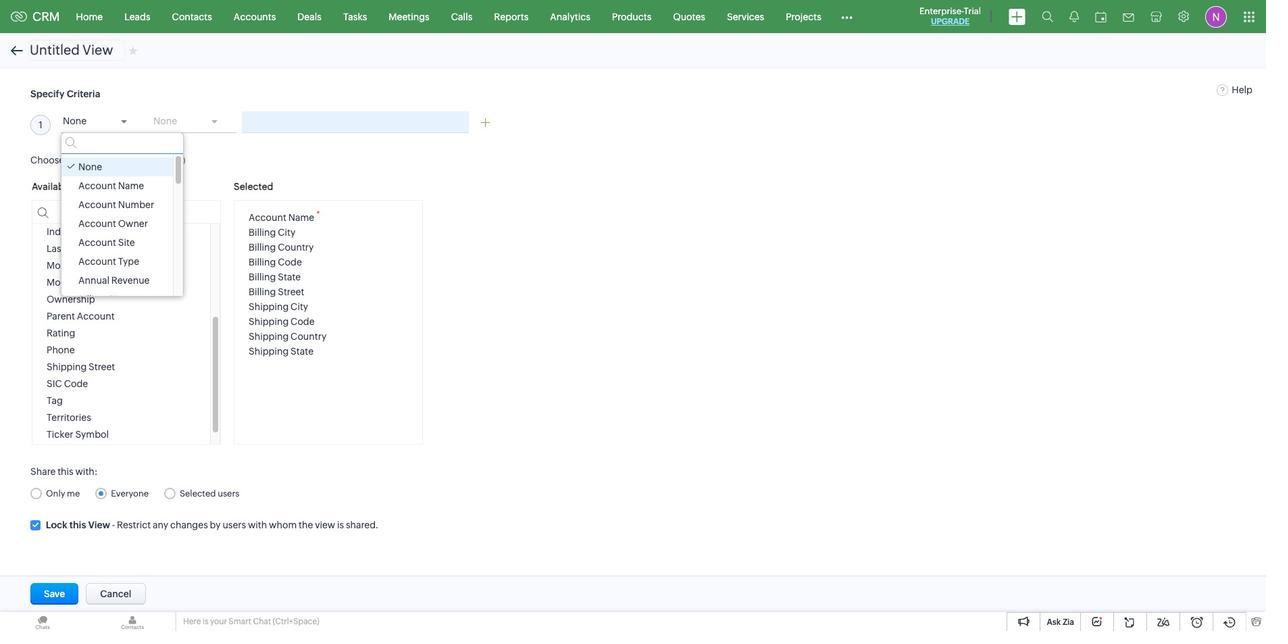 Task type: vqa. For each thing, say whether or not it's contained in the screenshot.
"MEETINGS" 'Link'
yes



Task type: locate. For each thing, give the bounding box(es) containing it.
0 vertical spatial street
[[278, 286, 304, 297]]

account for account name
[[78, 180, 116, 191]]

1 vertical spatial this
[[69, 520, 86, 530]]

name inside account name *
[[288, 212, 314, 223]]

home link
[[65, 0, 114, 33]]

lock this view - restrict any changes by users with whom the view is shared.
[[46, 520, 379, 530]]

*
[[316, 210, 320, 219]]

0 horizontal spatial none field
[[61, 112, 146, 133]]

industry
[[47, 226, 83, 237]]

0 vertical spatial time
[[102, 243, 123, 254]]

1 horizontal spatial selected
[[234, 181, 273, 192]]

- left tabular
[[108, 154, 111, 165]]

1 modified from the top
[[47, 260, 86, 271]]

-
[[108, 154, 111, 165], [112, 520, 115, 530]]

phone
[[47, 345, 75, 356]]

type
[[118, 256, 139, 267]]

analytics link
[[540, 0, 601, 33]]

modified
[[47, 260, 86, 271], [47, 277, 86, 288]]

city inside tree
[[108, 294, 125, 305]]

chat
[[253, 617, 271, 627]]

0 vertical spatial this
[[58, 466, 73, 477]]

number
[[118, 199, 154, 210]]

mails image
[[1123, 13, 1135, 21]]

1 vertical spatial is
[[203, 617, 209, 627]]

ownership
[[47, 294, 95, 305]]

crm link
[[11, 9, 60, 24]]

view left restrict
[[88, 520, 110, 530]]

0 horizontal spatial selected
[[180, 489, 216, 499]]

(ctrl+space)
[[273, 617, 320, 627]]

accounts link
[[223, 0, 287, 33]]

0 vertical spatial view
[[147, 154, 168, 165]]

1 vertical spatial view
[[88, 520, 110, 530]]

None button
[[86, 583, 146, 605]]

account down activity
[[78, 256, 116, 267]]

tree
[[62, 154, 183, 309]]

time
[[102, 243, 123, 254], [88, 277, 110, 288]]

1 vertical spatial selected
[[180, 489, 216, 499]]

by
[[88, 260, 99, 271]]

shipping
[[249, 301, 289, 312], [249, 316, 289, 327], [249, 331, 289, 342], [249, 346, 289, 357], [47, 362, 87, 372]]

meetings link
[[378, 0, 440, 33]]

account
[[78, 180, 116, 191], [78, 199, 116, 210], [249, 212, 286, 223], [78, 218, 116, 229], [78, 237, 116, 248], [78, 256, 116, 267], [77, 311, 115, 322]]

1 vertical spatial state
[[291, 346, 314, 357]]

accounts
[[234, 11, 276, 22]]

0 vertical spatial selected
[[234, 181, 273, 192]]

billing
[[249, 227, 276, 238], [249, 242, 276, 253], [249, 257, 276, 267], [249, 271, 276, 282], [249, 286, 276, 297], [78, 294, 106, 305]]

shared.
[[346, 520, 379, 530]]

0 horizontal spatial -
[[108, 154, 111, 165]]

1 horizontal spatial street
[[278, 286, 304, 297]]

contacts link
[[161, 0, 223, 33]]

0 vertical spatial -
[[108, 154, 111, 165]]

users
[[218, 489, 240, 499], [223, 520, 246, 530]]

ticker
[[47, 429, 73, 440]]

account for account number
[[78, 199, 116, 210]]

shipping inside industry last activity time modified by modified time ownership parent account rating phone shipping street sic code tag territories ticker symbol
[[47, 362, 87, 372]]

services
[[727, 11, 765, 22]]

name for account name
[[118, 180, 144, 191]]

None text field
[[28, 40, 125, 61], [242, 112, 469, 133], [32, 201, 220, 224], [28, 40, 125, 61], [242, 112, 469, 133], [32, 201, 220, 224]]

users up "by"
[[218, 489, 240, 499]]

is
[[337, 520, 344, 530], [203, 617, 209, 627]]

code inside industry last activity time modified by modified time ownership parent account rating phone shipping street sic code tag territories ticker symbol
[[64, 378, 88, 389]]

selected
[[234, 181, 273, 192], [180, 489, 216, 499]]

account up account type
[[78, 237, 116, 248]]

1 vertical spatial code
[[291, 316, 315, 327]]

by
[[210, 520, 221, 530]]

1 horizontal spatial none field
[[151, 112, 237, 133]]

services link
[[716, 0, 775, 33]]

me
[[67, 489, 80, 499]]

contacts
[[172, 11, 212, 22]]

enterprise-
[[920, 6, 964, 16]]

only me
[[46, 489, 80, 499]]

selected users
[[180, 489, 240, 499]]

0 horizontal spatial view
[[88, 520, 110, 530]]

account left *
[[249, 212, 286, 223]]

this
[[58, 466, 73, 477], [69, 520, 86, 530]]

view right tabular
[[147, 154, 168, 165]]

is right view
[[337, 520, 344, 530]]

0 vertical spatial name
[[118, 180, 144, 191]]

selected up account name *
[[234, 181, 273, 192]]

account for account type
[[78, 256, 116, 267]]

1 vertical spatial country
[[291, 331, 327, 342]]

rating
[[47, 328, 75, 339]]

1 vertical spatial time
[[88, 277, 110, 288]]

account down billing city
[[77, 311, 115, 322]]

ask
[[1047, 618, 1061, 627]]

code
[[278, 257, 302, 267], [291, 316, 315, 327], [64, 378, 88, 389]]

territories
[[47, 412, 91, 423]]

is left your
[[203, 617, 209, 627]]

account name *
[[249, 210, 320, 223]]

name left *
[[288, 212, 314, 223]]

name
[[118, 180, 144, 191], [288, 212, 314, 223]]

None search field
[[62, 133, 183, 154]]

account inside account name *
[[249, 212, 286, 223]]

city
[[278, 227, 296, 238], [108, 294, 125, 305], [291, 301, 308, 312]]

account down choose columns - tabular view
[[78, 180, 116, 191]]

only
[[46, 489, 65, 499]]

- left restrict
[[112, 520, 115, 530]]

1 horizontal spatial name
[[288, 212, 314, 223]]

modified down last
[[47, 260, 86, 271]]

1 vertical spatial street
[[89, 362, 115, 372]]

symbol
[[75, 429, 109, 440]]

this left with:
[[58, 466, 73, 477]]

deals link
[[287, 0, 332, 33]]

here
[[183, 617, 201, 627]]

state
[[278, 271, 301, 282], [291, 346, 314, 357]]

account up the account site
[[78, 218, 116, 229]]

the
[[299, 520, 313, 530]]

share
[[30, 466, 56, 477]]

0 vertical spatial modified
[[47, 260, 86, 271]]

street inside billing city billing country billing code billing state billing street shipping city shipping code shipping country shipping state
[[278, 286, 304, 297]]

account name
[[78, 180, 144, 191]]

1 vertical spatial -
[[112, 520, 115, 530]]

country
[[278, 242, 314, 253], [291, 331, 327, 342]]

users right "by"
[[223, 520, 246, 530]]

2 vertical spatial code
[[64, 378, 88, 389]]

account down account name
[[78, 199, 116, 210]]

name up number
[[118, 180, 144, 191]]

city for billing city
[[108, 294, 125, 305]]

1 vertical spatial modified
[[47, 277, 86, 288]]

2 none field from the left
[[151, 112, 237, 133]]

signals image
[[1070, 11, 1079, 22]]

0 vertical spatial is
[[337, 520, 344, 530]]

annual revenue
[[78, 275, 150, 286]]

selected up changes
[[180, 489, 216, 499]]

this right the 'lock'
[[69, 520, 86, 530]]

time up account type
[[102, 243, 123, 254]]

crm
[[32, 9, 60, 24]]

None submit
[[30, 583, 79, 605]]

billing city billing country billing code billing state billing street shipping city shipping code shipping country shipping state
[[249, 227, 327, 357]]

account for account site
[[78, 237, 116, 248]]

none
[[63, 116, 87, 126], [153, 116, 177, 126], [78, 162, 102, 172]]

with
[[248, 520, 267, 530]]

0 vertical spatial code
[[278, 257, 302, 267]]

sic
[[47, 378, 62, 389]]

1 vertical spatial name
[[288, 212, 314, 223]]

time up billing city
[[88, 277, 110, 288]]

None field
[[61, 112, 146, 133], [151, 112, 237, 133]]

0 vertical spatial country
[[278, 242, 314, 253]]

modified up ownership
[[47, 277, 86, 288]]

quotes link
[[663, 0, 716, 33]]

1 horizontal spatial is
[[337, 520, 344, 530]]

0 horizontal spatial street
[[89, 362, 115, 372]]

0 horizontal spatial name
[[118, 180, 144, 191]]



Task type: describe. For each thing, give the bounding box(es) containing it.
1 horizontal spatial -
[[112, 520, 115, 530]]

calls
[[451, 11, 473, 22]]

0 horizontal spatial is
[[203, 617, 209, 627]]

products
[[612, 11, 652, 22]]

leads
[[124, 11, 150, 22]]

tasks
[[343, 11, 367, 22]]

specify
[[30, 89, 65, 99]]

account for account owner
[[78, 218, 116, 229]]

signals element
[[1062, 0, 1087, 33]]

available
[[32, 181, 72, 192]]

selected for selected users
[[180, 489, 216, 499]]

any
[[153, 520, 168, 530]]

home
[[76, 11, 103, 22]]

your
[[210, 617, 227, 627]]

help specify criteria
[[30, 84, 1253, 99]]

0 vertical spatial users
[[218, 489, 240, 499]]

billing inside tree
[[78, 294, 106, 305]]

street inside industry last activity time modified by modified time ownership parent account rating phone shipping street sic code tag territories ticker symbol
[[89, 362, 115, 372]]

1 horizontal spatial view
[[147, 154, 168, 165]]

site
[[118, 237, 135, 248]]

columns
[[66, 154, 106, 165]]

account type
[[78, 256, 139, 267]]

profile image
[[1206, 6, 1227, 27]]

choose
[[30, 154, 64, 165]]

products link
[[601, 0, 663, 33]]

tree containing none
[[62, 154, 183, 309]]

chats image
[[0, 612, 85, 631]]

analytics
[[550, 11, 591, 22]]

help link
[[1217, 84, 1253, 95]]

everyone
[[111, 489, 149, 499]]

search element
[[1034, 0, 1062, 33]]

view
[[315, 520, 335, 530]]

mark as favorite image
[[128, 45, 138, 56]]

selected for selected
[[234, 181, 273, 192]]

owner
[[118, 218, 148, 229]]

tag
[[47, 395, 63, 406]]

account inside industry last activity time modified by modified time ownership parent account rating phone shipping street sic code tag territories ticker symbol
[[77, 311, 115, 322]]

calls link
[[440, 0, 483, 33]]

parent
[[47, 311, 75, 322]]

zia
[[1063, 618, 1075, 627]]

reports
[[494, 11, 529, 22]]

whom
[[269, 520, 297, 530]]

help
[[1232, 84, 1253, 95]]

annual
[[78, 275, 109, 286]]

industry last activity time modified by modified time ownership parent account rating phone shipping street sic code tag territories ticker symbol
[[47, 226, 123, 440]]

account site
[[78, 237, 135, 248]]

this for lock
[[69, 520, 86, 530]]

contacts image
[[90, 612, 175, 631]]

projects
[[786, 11, 822, 22]]

tabular
[[113, 154, 145, 165]]

here is your smart chat (ctrl+space)
[[183, 617, 320, 627]]

account for account name *
[[249, 212, 286, 223]]

smart
[[229, 617, 251, 627]]

tasks link
[[332, 0, 378, 33]]

enterprise-trial upgrade
[[920, 6, 981, 26]]

share this with:
[[30, 466, 98, 477]]

Other Modules field
[[833, 6, 862, 27]]

upgrade
[[931, 17, 970, 26]]

profile element
[[1198, 0, 1235, 33]]

changes
[[170, 520, 208, 530]]

mails element
[[1115, 1, 1143, 32]]

activity
[[67, 243, 100, 254]]

search image
[[1042, 11, 1054, 22]]

trial
[[964, 6, 981, 16]]

lock
[[46, 520, 67, 530]]

criteria
[[67, 89, 100, 99]]

with:
[[75, 466, 98, 477]]

none inside tree
[[78, 162, 102, 172]]

restrict
[[117, 520, 151, 530]]

deals
[[298, 11, 322, 22]]

1 vertical spatial users
[[223, 520, 246, 530]]

create menu element
[[1001, 0, 1034, 33]]

account number
[[78, 199, 154, 210]]

name for account name *
[[288, 212, 314, 223]]

revenue
[[111, 275, 150, 286]]

account owner
[[78, 218, 148, 229]]

city for billing city billing country billing code billing state billing street shipping city shipping code shipping country shipping state
[[278, 227, 296, 238]]

this for share
[[58, 466, 73, 477]]

last
[[47, 243, 65, 254]]

projects link
[[775, 0, 833, 33]]

2 modified from the top
[[47, 277, 86, 288]]

create menu image
[[1009, 8, 1026, 25]]

1 none field from the left
[[61, 112, 146, 133]]

ask zia
[[1047, 618, 1075, 627]]

quotes
[[673, 11, 706, 22]]

calendar image
[[1096, 11, 1107, 22]]

billing city
[[78, 294, 125, 305]]

0 vertical spatial state
[[278, 271, 301, 282]]

leads link
[[114, 0, 161, 33]]

reports link
[[483, 0, 540, 33]]

meetings
[[389, 11, 430, 22]]



